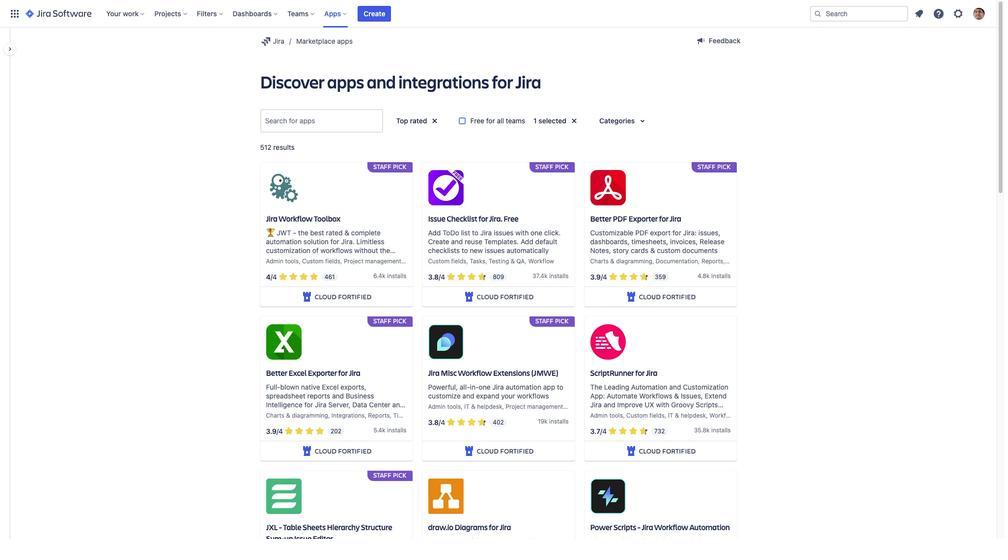 Task type: vqa. For each thing, say whether or not it's contained in the screenshot.


Task type: describe. For each thing, give the bounding box(es) containing it.
🏆 jwt - the best rated & complete automation solution for jira. limitless customization of workflows without the need to code
[[266, 229, 390, 264]]

filters
[[197, 9, 217, 17]]

discover apps and integrations for jira
[[260, 70, 542, 93]]

s for jira workflow toolbox
[[404, 272, 407, 280]]

1 vertical spatial time
[[394, 412, 407, 419]]

settings image
[[953, 8, 965, 19]]

integrations
[[332, 412, 365, 419]]

all
[[497, 116, 504, 125]]

marketplace
[[296, 37, 336, 45]]

sidebar navigation image
[[0, 39, 22, 59]]

workflow inside add todo list to jira issues with one click. create and reuse templates. add default checklists to new issues automatically custom fields , tasks , testing & qa , workflow
[[529, 258, 555, 265]]

for right scriptrunner
[[636, 368, 645, 378]]

business
[[346, 392, 374, 400]]

jira left the misc
[[428, 368, 440, 378]]

3.7 / 4
[[591, 427, 607, 435]]

cloud for workflow
[[315, 292, 337, 301]]

marketplace apps
[[296, 37, 353, 45]]

jwt
[[277, 229, 291, 237]]

customizable
[[591, 229, 634, 237]]

draw.io diagrams for jira link
[[423, 471, 575, 539]]

fields for jira workflow toolbox
[[325, 258, 341, 265]]

full-blown native excel exports, spreadsheet reports and business intelligence for jira server, data center and cloud
[[266, 383, 404, 418]]

install for jira misc workflow extensions (jmwe)
[[550, 418, 566, 425]]

documentation
[[656, 258, 699, 265]]

tasks
[[470, 258, 486, 265]]

cloud fortified app badge image for workflow
[[301, 291, 313, 303]]

admin tools , custom fields , it & helpdesk , workflow
[[591, 412, 736, 419]]

one inside the powerful, all-in-one jira automation app to customize and expand your workflows admin tools , it & helpdesk , project management , workflow
[[479, 383, 491, 391]]

to up reuse
[[472, 229, 479, 237]]

& inside the powerful, all-in-one jira automation app to customize and expand your workflows admin tools , it & helpdesk , project management , workflow
[[472, 403, 476, 411]]

feedback button
[[690, 33, 747, 49]]

and inside add todo list to jira issues with one click. create and reuse templates. add default checklists to new issues automatically custom fields , tasks , testing & qa , workflow
[[451, 238, 463, 246]]

s for better excel exporter for jira
[[404, 427, 407, 434]]

customize
[[428, 392, 461, 400]]

cloud for misc
[[477, 446, 499, 456]]

for left all
[[487, 116, 495, 125]]

& down intelligence
[[286, 412, 291, 419]]

blown
[[281, 383, 299, 391]]

customization
[[684, 383, 729, 391]]

it inside the powerful, all-in-one jira automation app to customize and expand your workflows admin tools , it & helpdesk , project management , workflow
[[465, 403, 470, 411]]

3.7
[[591, 427, 601, 435]]

35.8k install s
[[695, 427, 731, 434]]

draw.io diagrams for jira
[[428, 522, 512, 532]]

staff for jxl - table sheets hierarchy structure sum-up issue editor
[[374, 471, 392, 480]]

better pdf exporter for jira image
[[591, 170, 626, 206]]

cloud fortified for jira workflow toolbox
[[315, 292, 372, 301]]

4 for better pdf exporter for jira
[[603, 273, 608, 281]]

jira up export
[[670, 214, 682, 224]]

feedback
[[709, 36, 741, 45]]

pick for issue checklist for jira. free
[[555, 162, 569, 171]]

/ for jira misc workflow extensions (jmwe)
[[439, 418, 441, 427]]

4.8k install s
[[698, 272, 731, 280]]

0 vertical spatial the
[[298, 229, 309, 237]]

power scripts - jira workflow automation
[[591, 522, 730, 532]]

732
[[655, 428, 665, 435]]

your profile and settings image
[[974, 8, 986, 19]]

3.9 / 4 for better pdf exporter for jira
[[591, 273, 608, 281]]

cloud fortified for better pdf exporter for jira
[[639, 292, 696, 301]]

for up export
[[660, 214, 669, 224]]

1 vertical spatial the
[[380, 246, 390, 255]]

pick for better excel exporter for jira
[[393, 317, 407, 326]]

jira inside full-blown native excel exports, spreadsheet reports and business intelligence for jira server, data center and cloud
[[315, 401, 327, 409]]

code
[[292, 255, 308, 264]]

1 horizontal spatial it
[[669, 412, 674, 419]]

add todo list to jira issues with one click. create and reuse templates. add default checklists to new issues automatically custom fields , tasks , testing & qa , workflow
[[428, 229, 561, 265]]

for right checklist
[[479, 214, 488, 224]]

jira inside add todo list to jira issues with one click. create and reuse templates. add default checklists to new issues automatically custom fields , tasks , testing & qa , workflow
[[481, 229, 492, 237]]

workflows inside 🏆 jwt - the best rated & complete automation solution for jira. limitless customization of workflows without the need to code
[[321, 246, 353, 255]]

jira:
[[684, 229, 697, 237]]

fortified down 732
[[663, 446, 696, 456]]

timesheets,
[[632, 238, 669, 246]]

testing
[[489, 258, 509, 265]]

dashboards
[[233, 9, 272, 17]]

1 vertical spatial issues
[[485, 246, 505, 255]]

jxl - table sheets hierarchy structure sum-up issue editor link
[[260, 471, 413, 539]]

one inside add todo list to jira issues with one click. create and reuse templates. add default checklists to new issues automatically custom fields , tasks , testing & qa , workflow
[[531, 229, 543, 237]]

app:
[[591, 392, 605, 400]]

power scripts - jira workflow automation image
[[591, 479, 626, 514]]

hierarchy
[[327, 522, 360, 532]]

data
[[353, 401, 367, 409]]

excel inside full-blown native excel exports, spreadsheet reports and business intelligence for jira server, data center and cloud
[[322, 383, 339, 391]]

issue inside jxl - table sheets hierarchy structure sum-up issue editor
[[294, 533, 312, 539]]

exporter for pdf
[[629, 214, 658, 224]]

better for better pdf exporter for jira
[[591, 214, 612, 224]]

draw.io diagrams for jira image
[[428, 479, 464, 514]]

install for better pdf exporter for jira
[[712, 272, 728, 280]]

jira. inside 🏆 jwt - the best rated & complete automation solution for jira. limitless customization of workflows without the need to code
[[341, 238, 355, 246]]

0 vertical spatial add
[[428, 229, 441, 237]]

jira up 🏆
[[266, 214, 278, 224]]

3.9 / 4 for better excel exporter for jira
[[266, 427, 283, 435]]

diagrams
[[455, 522, 488, 532]]

0 horizontal spatial free
[[471, 116, 485, 125]]

1 vertical spatial reports
[[368, 412, 390, 419]]

cloud fortified app badge image for excel
[[301, 445, 313, 457]]

staff pick for jxl - table sheets hierarchy structure sum-up issue editor
[[374, 471, 407, 480]]

- for 🏆
[[293, 229, 296, 237]]

3.8 for jira
[[428, 418, 439, 427]]

jira inside the powerful, all-in-one jira automation app to customize and expand your workflows admin tools , it & helpdesk , project management , workflow
[[493, 383, 504, 391]]

pick for jira workflow toolbox
[[393, 162, 407, 171]]

3.8 / 4 for issue
[[428, 273, 445, 281]]

& down story
[[611, 258, 615, 265]]

fortified for issue checklist for jira. free
[[501, 292, 534, 301]]

app
[[544, 383, 556, 391]]

s for jira misc workflow extensions (jmwe)
[[566, 418, 569, 425]]

sum-
[[266, 533, 285, 539]]

jira inside the leading automation and customization app: automate workflows & issues, extend jira and improve ux with groovy scripts and jql
[[591, 401, 602, 409]]

improve
[[618, 401, 643, 409]]

1 horizontal spatial free
[[504, 214, 519, 224]]

selected
[[539, 117, 567, 125]]

of
[[313, 246, 319, 255]]

default
[[536, 238, 558, 246]]

staff pick for better pdf exporter for jira
[[698, 162, 731, 171]]

tracking inside customizable pdf export for jira: issues, dashboards, timesheets, invoices, release notes, story cards & custom documents charts & diagramming , documentation , reports , time tracking
[[742, 258, 765, 265]]

server,
[[329, 401, 351, 409]]

cloud fortified down 732
[[639, 446, 696, 456]]

1 selected
[[534, 117, 567, 125]]

issues,
[[681, 392, 703, 400]]

jira down dashboards popup button
[[273, 37, 285, 45]]

qa
[[517, 258, 525, 265]]

0 horizontal spatial scripts
[[614, 522, 637, 532]]

categories
[[600, 117, 635, 125]]

checklist
[[447, 214, 478, 224]]

intelligence
[[266, 401, 303, 409]]

4.8k
[[698, 272, 710, 280]]

& inside 🏆 jwt - the best rated & complete automation solution for jira. limitless customization of workflows without the need to code
[[345, 229, 350, 237]]

invoices,
[[671, 238, 698, 246]]

6.4k install s
[[374, 272, 407, 280]]

/ for better pdf exporter for jira
[[601, 273, 603, 281]]

fields inside add todo list to jira issues with one click. create and reuse templates. add default checklists to new issues automatically custom fields , tasks , testing & qa , workflow
[[452, 258, 467, 265]]

4 for scriptrunner for jira
[[603, 427, 607, 435]]

misc
[[441, 368, 457, 378]]

integrations
[[399, 70, 489, 93]]

reports
[[308, 392, 330, 400]]

pick for jxl - table sheets hierarchy structure sum-up issue editor
[[393, 471, 407, 480]]

cloud down 732
[[639, 446, 661, 456]]

s for scriptrunner for jira
[[728, 427, 731, 434]]

better excel exporter for jira image
[[266, 325, 302, 360]]

workflow inside the powerful, all-in-one jira automation app to customize and expand your workflows admin tools , it & helpdesk , project management , workflow
[[567, 403, 593, 411]]

install for jira workflow toolbox
[[387, 272, 404, 280]]

37.4k install s
[[533, 272, 569, 280]]

jira link
[[260, 35, 285, 47]]

tools for jira
[[285, 258, 299, 265]]

templates.
[[485, 238, 519, 246]]

jira up 1
[[516, 70, 542, 93]]

for inside draw.io diagrams for jira link
[[489, 522, 499, 532]]

charts inside customizable pdf export for jira: issues, dashboards, timesheets, invoices, release notes, story cards & custom documents charts & diagramming , documentation , reports , time tracking
[[591, 258, 609, 265]]

cloud
[[266, 410, 285, 418]]

0 vertical spatial excel
[[289, 368, 307, 378]]

automation inside the leading automation and customization app: automate workflows & issues, extend jira and improve ux with groovy scripts and jql
[[632, 383, 668, 391]]

- for power
[[638, 522, 641, 532]]

todo
[[443, 229, 460, 237]]

pick for jira misc workflow extensions (jmwe)
[[555, 317, 569, 326]]

sheets
[[303, 522, 326, 532]]

jira misc workflow extensions (jmwe) image
[[428, 325, 464, 360]]

1 horizontal spatial automation
[[690, 522, 730, 532]]

for up exports,
[[339, 368, 348, 378]]

cloud for pdf
[[639, 292, 661, 301]]

0 horizontal spatial charts
[[266, 412, 285, 419]]

0 horizontal spatial management
[[365, 258, 402, 265]]

admin tools , custom fields , project management , workflow
[[266, 258, 431, 265]]

powerful,
[[428, 383, 458, 391]]

better pdf exporter for jira
[[591, 214, 682, 224]]

to inside the powerful, all-in-one jira automation app to customize and expand your workflows admin tools , it & helpdesk , project management , workflow
[[557, 383, 564, 391]]

center
[[369, 401, 391, 409]]

teams
[[506, 116, 526, 125]]

extend
[[705, 392, 727, 400]]

install for better excel exporter for jira
[[387, 427, 404, 434]]

pdf for better
[[613, 214, 628, 224]]

exports,
[[341, 383, 367, 391]]

/ for issue checklist for jira. free
[[439, 273, 441, 281]]

4 / 4
[[266, 273, 277, 281]]

marketplace apps link
[[296, 35, 353, 47]]

3.8 / 4 for jira
[[428, 418, 445, 427]]

staff pick for better excel exporter for jira
[[374, 317, 407, 326]]

Search field
[[811, 6, 909, 21]]

- inside jxl - table sheets hierarchy structure sum-up issue editor
[[279, 522, 282, 532]]

cloud fortified app badge image for misc
[[463, 445, 475, 457]]

cards
[[631, 246, 649, 255]]

1 horizontal spatial helpdesk
[[681, 412, 707, 419]]

create button
[[358, 6, 392, 21]]

s for issue checklist for jira. free
[[566, 272, 569, 280]]

apps
[[325, 9, 341, 17]]

staff pick for jira workflow toolbox
[[374, 162, 407, 171]]

power scripts - jira workflow automation link
[[585, 471, 737, 539]]

complete
[[351, 229, 381, 237]]

custom
[[657, 246, 681, 255]]

notes,
[[591, 246, 611, 255]]

cloud fortified for issue checklist for jira. free
[[477, 292, 534, 301]]

checklists
[[428, 246, 460, 255]]



Task type: locate. For each thing, give the bounding box(es) containing it.
the left best
[[298, 229, 309, 237]]

3.9 / 4 down cloud
[[266, 427, 283, 435]]

/ down app: in the bottom right of the page
[[601, 427, 603, 435]]

top rated
[[396, 117, 427, 125]]

1 3.8 from the top
[[428, 273, 439, 281]]

issue up todo
[[428, 214, 446, 224]]

jira. up the templates.
[[490, 214, 503, 224]]

fortified down "202" at left
[[338, 446, 372, 456]]

/ for scriptrunner for jira
[[601, 427, 603, 435]]

charts & diagramming , integrations , reports , time tracking
[[266, 412, 431, 419]]

/ down the checklists
[[439, 273, 441, 281]]

tools down customize
[[448, 403, 461, 411]]

202
[[331, 428, 342, 435]]

1 horizontal spatial project
[[506, 403, 526, 411]]

rated down 'toolbox'
[[326, 229, 343, 237]]

exporter up native
[[308, 368, 337, 378]]

new
[[470, 246, 483, 255]]

free for all teams
[[471, 116, 526, 125]]

1 vertical spatial rated
[[326, 229, 343, 237]]

1 horizontal spatial diagramming
[[617, 258, 653, 265]]

and
[[367, 70, 396, 93], [451, 238, 463, 246], [670, 383, 682, 391], [332, 392, 344, 400], [463, 392, 475, 400], [393, 401, 404, 409], [604, 401, 616, 409], [591, 410, 603, 418]]

1 horizontal spatial reports
[[702, 258, 724, 265]]

management up 19k
[[527, 403, 564, 411]]

native
[[301, 383, 320, 391]]

2 horizontal spatial admin
[[591, 412, 608, 419]]

create up the checklists
[[428, 238, 450, 246]]

3.8 down the checklists
[[428, 273, 439, 281]]

1 horizontal spatial jira.
[[490, 214, 503, 224]]

cloud for excel
[[315, 446, 337, 456]]

staff for jira misc workflow extensions (jmwe)
[[536, 317, 554, 326]]

1 horizontal spatial fields
[[452, 258, 467, 265]]

workflows up 'admin tools , custom fields , project management , workflow'
[[321, 246, 353, 255]]

for up all
[[492, 70, 513, 93]]

automate
[[607, 392, 638, 400]]

admin for scriptrunner
[[591, 412, 608, 419]]

4 for jira misc workflow extensions (jmwe)
[[441, 418, 445, 427]]

jira up exports,
[[349, 368, 361, 378]]

/ down customize
[[439, 418, 441, 427]]

fields down the checklists
[[452, 258, 467, 265]]

charts down notes,
[[591, 258, 609, 265]]

install right 6.4k
[[387, 272, 404, 280]]

1 vertical spatial admin
[[428, 403, 446, 411]]

3.9 down cloud
[[266, 427, 277, 435]]

workflows down app
[[517, 392, 549, 400]]

helpdesk down groovy
[[681, 412, 707, 419]]

admin for jira
[[266, 258, 284, 265]]

scripts down extend
[[696, 401, 719, 409]]

jql
[[604, 410, 617, 418]]

custom down the checklists
[[428, 258, 450, 265]]

table
[[283, 522, 302, 532]]

management
[[365, 258, 402, 265], [527, 403, 564, 411]]

1 horizontal spatial tracking
[[742, 258, 765, 265]]

workflows inside the powerful, all-in-one jira automation app to customize and expand your workflows admin tools , it & helpdesk , project management , workflow
[[517, 392, 549, 400]]

project inside the powerful, all-in-one jira automation app to customize and expand your workflows admin tools , it & helpdesk , project management , workflow
[[506, 403, 526, 411]]

1 horizontal spatial create
[[428, 238, 450, 246]]

0 horizontal spatial diagramming
[[292, 412, 328, 419]]

with up automatically at the top of page
[[516, 229, 529, 237]]

tools down customization
[[285, 258, 299, 265]]

& down groovy
[[676, 412, 680, 419]]

scripts inside the leading automation and customization app: automate workflows & issues, extend jira and improve ux with groovy scripts and jql
[[696, 401, 719, 409]]

1 vertical spatial free
[[504, 214, 519, 224]]

1 vertical spatial automation
[[690, 522, 730, 532]]

documents
[[683, 246, 718, 255]]

cloud down 359
[[639, 292, 661, 301]]

0 vertical spatial jira.
[[490, 214, 503, 224]]

custom inside add todo list to jira issues with one click. create and reuse templates. add default checklists to new issues automatically custom fields , tasks , testing & qa , workflow
[[428, 258, 450, 265]]

fortified for better pdf exporter for jira
[[663, 292, 696, 301]]

banner
[[0, 0, 998, 28]]

install right "37.4k"
[[550, 272, 566, 280]]

0 horizontal spatial with
[[516, 229, 529, 237]]

0 horizontal spatial 3.9
[[266, 427, 277, 435]]

install
[[387, 272, 404, 280], [550, 272, 566, 280], [712, 272, 728, 280], [550, 418, 566, 425], [387, 427, 404, 434], [712, 427, 728, 434]]

teams
[[288, 9, 309, 17]]

0 horizontal spatial the
[[298, 229, 309, 237]]

1 vertical spatial diagramming
[[292, 412, 328, 419]]

limitless
[[357, 238, 385, 246]]

cloud for checklist
[[477, 292, 499, 301]]

editor
[[313, 533, 333, 539]]

cloud down 461
[[315, 292, 337, 301]]

tools
[[285, 258, 299, 265], [448, 403, 461, 411], [610, 412, 623, 419]]

0 vertical spatial free
[[471, 116, 485, 125]]

1 horizontal spatial issue
[[428, 214, 446, 224]]

/ for better excel exporter for jira
[[277, 427, 279, 435]]

0 horizontal spatial reports
[[368, 412, 390, 419]]

issue
[[428, 214, 446, 224], [294, 533, 312, 539]]

jira workflow toolbox image
[[266, 170, 302, 206]]

fortified for jira workflow toolbox
[[338, 292, 372, 301]]

1 vertical spatial tracking
[[409, 412, 431, 419]]

0 horizontal spatial rated
[[326, 229, 343, 237]]

your work
[[106, 9, 139, 17]]

admin inside the powerful, all-in-one jira automation app to customize and expand your workflows admin tools , it & helpdesk , project management , workflow
[[428, 403, 446, 411]]

fields for scriptrunner for jira
[[650, 412, 665, 419]]

project down your
[[506, 403, 526, 411]]

1 vertical spatial 3.8 / 4
[[428, 418, 445, 427]]

jira workflow toolbox
[[266, 214, 341, 224]]

& left complete
[[345, 229, 350, 237]]

reports up 4.8k install s
[[702, 258, 724, 265]]

cloud fortified down the 809 at the bottom of page
[[477, 292, 534, 301]]

fortified for jira misc workflow extensions (jmwe)
[[501, 446, 534, 456]]

fortified down 402
[[501, 446, 534, 456]]

apps down marketplace apps link
[[327, 70, 364, 93]]

1 vertical spatial better
[[266, 368, 288, 378]]

2 3.8 / 4 from the top
[[428, 418, 445, 427]]

to inside 🏆 jwt - the best rated & complete automation solution for jira. limitless customization of workflows without the need to code
[[284, 255, 290, 264]]

0 horizontal spatial project
[[344, 258, 364, 265]]

staff for issue checklist for jira. free
[[536, 162, 554, 171]]

automation
[[266, 238, 302, 246], [506, 383, 542, 391]]

0 horizontal spatial one
[[479, 383, 491, 391]]

0 vertical spatial workflows
[[321, 246, 353, 255]]

pick for better pdf exporter for jira
[[718, 162, 731, 171]]

toolbox
[[314, 214, 341, 224]]

fortified down 359
[[663, 292, 696, 301]]

1 remove selected image from the left
[[429, 115, 441, 127]]

projects button
[[152, 6, 191, 21]]

release
[[700, 238, 725, 246]]

with inside add todo list to jira issues with one click. create and reuse templates. add default checklists to new issues automatically custom fields , tasks , testing & qa , workflow
[[516, 229, 529, 237]]

3.8 / 4
[[428, 273, 445, 281], [428, 418, 445, 427]]

3.8 / 4 down the checklists
[[428, 273, 445, 281]]

461
[[325, 273, 335, 281]]

0 vertical spatial apps
[[337, 37, 353, 45]]

admin down customize
[[428, 403, 446, 411]]

for right solution
[[331, 238, 340, 246]]

time up 4.8k install s
[[727, 258, 741, 265]]

install right 35.8k
[[712, 427, 728, 434]]

admin up 3.7 / 4
[[591, 412, 608, 419]]

automatically
[[507, 246, 549, 255]]

1 vertical spatial it
[[669, 412, 674, 419]]

custom for jira workflow toolbox
[[302, 258, 324, 265]]

s right 6.4k
[[404, 272, 407, 280]]

0 horizontal spatial it
[[465, 403, 470, 411]]

jira up your
[[493, 383, 504, 391]]

the leading automation and customization app: automate workflows & issues, extend jira and improve ux with groovy scripts and jql
[[591, 383, 729, 418]]

Search for apps field
[[262, 112, 381, 130]]

fortified for better excel exporter for jira
[[338, 446, 372, 456]]

with
[[516, 229, 529, 237], [657, 401, 670, 409]]

/ down notes,
[[601, 273, 603, 281]]

time inside customizable pdf export for jira: issues, dashboards, timesheets, invoices, release notes, story cards & custom documents charts & diagramming , documentation , reports , time tracking
[[727, 258, 741, 265]]

0 vertical spatial reports
[[702, 258, 724, 265]]

to left new
[[462, 246, 468, 255]]

1 vertical spatial jira.
[[341, 238, 355, 246]]

1 horizontal spatial with
[[657, 401, 670, 409]]

0 vertical spatial create
[[364, 9, 386, 17]]

0 vertical spatial diagramming
[[617, 258, 653, 265]]

cloud right cloud fortified app badge icon
[[477, 292, 499, 301]]

issues up the templates.
[[494, 229, 514, 237]]

2 horizontal spatial tools
[[610, 412, 623, 419]]

your
[[502, 392, 516, 400]]

reports
[[702, 258, 724, 265], [368, 412, 390, 419]]

0 vertical spatial helpdesk
[[477, 403, 503, 411]]

1 horizontal spatial automation
[[506, 383, 542, 391]]

0 horizontal spatial helpdesk
[[477, 403, 503, 411]]

custom for scriptrunner for jira
[[627, 412, 648, 419]]

5.4k
[[374, 427, 386, 434]]

to right app
[[557, 383, 564, 391]]

0 horizontal spatial issue
[[294, 533, 312, 539]]

1 horizontal spatial the
[[380, 246, 390, 255]]

1 vertical spatial charts
[[266, 412, 285, 419]]

install right 4.8k at the right bottom of page
[[712, 272, 728, 280]]

3.9 for better excel exporter for jira
[[266, 427, 277, 435]]

tools inside the powerful, all-in-one jira automation app to customize and expand your workflows admin tools , it & helpdesk , project management , workflow
[[448, 403, 461, 411]]

1 vertical spatial 3.9 / 4
[[266, 427, 283, 435]]

1 vertical spatial workflows
[[517, 392, 549, 400]]

install for scriptrunner for jira
[[712, 427, 728, 434]]

cloud fortified down 461
[[315, 292, 372, 301]]

teams button
[[285, 6, 319, 21]]

excel up blown
[[289, 368, 307, 378]]

issue checklist for jira. free
[[428, 214, 519, 224]]

in-
[[470, 383, 479, 391]]

help image
[[934, 8, 945, 19]]

4
[[266, 273, 271, 281], [273, 273, 277, 281], [441, 273, 445, 281], [603, 273, 608, 281], [441, 418, 445, 427], [279, 427, 283, 435], [603, 427, 607, 435]]

3.8 for issue
[[428, 273, 439, 281]]

without
[[355, 246, 378, 255]]

/ for jira workflow toolbox
[[271, 273, 273, 281]]

jxl - table sheets hierarchy structure sum-up issue editor
[[266, 522, 393, 539]]

1 vertical spatial one
[[479, 383, 491, 391]]

install for issue checklist for jira. free
[[550, 272, 566, 280]]

cloud fortified for better excel exporter for jira
[[315, 446, 372, 456]]

staff for better pdf exporter for jira
[[698, 162, 716, 171]]

apps for discover
[[327, 70, 364, 93]]

3.9 for better pdf exporter for jira
[[591, 273, 601, 281]]

diagramming down cards
[[617, 258, 653, 265]]

remove selected image
[[429, 115, 441, 127], [569, 115, 581, 127]]

remove selected image right selected
[[569, 115, 581, 127]]

s right 19k
[[566, 418, 569, 425]]

0 horizontal spatial create
[[364, 9, 386, 17]]

0 vertical spatial tools
[[285, 258, 299, 265]]

0 horizontal spatial admin
[[266, 258, 284, 265]]

- inside 🏆 jwt - the best rated & complete automation solution for jira. limitless customization of workflows without the need to code
[[293, 229, 296, 237]]

helpdesk down expand
[[477, 403, 503, 411]]

staff for jira workflow toolbox
[[374, 162, 392, 171]]

1 horizontal spatial excel
[[322, 383, 339, 391]]

automation down jwt
[[266, 238, 302, 246]]

1 horizontal spatial tools
[[448, 403, 461, 411]]

2 remove selected image from the left
[[569, 115, 581, 127]]

0 vertical spatial 3.9
[[591, 273, 601, 281]]

cloud fortified app badge image
[[301, 291, 313, 303], [626, 291, 638, 303], [301, 445, 313, 457], [463, 445, 475, 457], [626, 445, 638, 457]]

1 horizontal spatial add
[[521, 238, 534, 246]]

exporter for excel
[[308, 368, 337, 378]]

for right diagrams
[[489, 522, 499, 532]]

search image
[[815, 10, 822, 17]]

0 horizontal spatial 3.9 / 4
[[266, 427, 283, 435]]

fortified down the 809 at the bottom of page
[[501, 292, 534, 301]]

rated inside 🏆 jwt - the best rated & complete automation solution for jira. limitless customization of workflows without the need to code
[[326, 229, 343, 237]]

0 vertical spatial 3.8 / 4
[[428, 273, 445, 281]]

0 vertical spatial admin
[[266, 258, 284, 265]]

1 horizontal spatial 3.9 / 4
[[591, 273, 608, 281]]

cloud fortified app badge image for pdf
[[626, 291, 638, 303]]

expand
[[477, 392, 500, 400]]

automation inside the powerful, all-in-one jira automation app to customize and expand your workflows admin tools , it & helpdesk , project management , workflow
[[506, 383, 542, 391]]

0 vertical spatial with
[[516, 229, 529, 237]]

1 horizontal spatial rated
[[410, 117, 427, 125]]

staff for better excel exporter for jira
[[374, 317, 392, 326]]

apps for marketplace
[[337, 37, 353, 45]]

projects
[[154, 9, 181, 17]]

tools for scriptrunner
[[610, 412, 623, 419]]

3.8 down customize
[[428, 418, 439, 427]]

for up invoices,
[[673, 229, 682, 237]]

one
[[531, 229, 543, 237], [479, 383, 491, 391]]

& down timesheets,
[[651, 246, 656, 255]]

0 vertical spatial 3.8
[[428, 273, 439, 281]]

4 for issue checklist for jira. free
[[441, 273, 445, 281]]

0 vertical spatial tracking
[[742, 258, 765, 265]]

fields
[[325, 258, 341, 265], [452, 258, 467, 265], [650, 412, 665, 419]]

fortified down 'admin tools , custom fields , project management , workflow'
[[338, 292, 372, 301]]

and inside the powerful, all-in-one jira automation app to customize and expand your workflows admin tools , it & helpdesk , project management , workflow
[[463, 392, 475, 400]]

0 horizontal spatial automation
[[266, 238, 302, 246]]

for inside full-blown native excel exports, spreadsheet reports and business intelligence for jira server, data center and cloud
[[305, 401, 313, 409]]

staff pick for jira misc workflow extensions (jmwe)
[[536, 317, 569, 326]]

exporter
[[629, 214, 658, 224], [308, 368, 337, 378]]

install right 19k
[[550, 418, 566, 425]]

primary element
[[6, 0, 811, 27]]

1 vertical spatial apps
[[327, 70, 364, 93]]

- right jxl
[[279, 522, 282, 532]]

the
[[298, 229, 309, 237], [380, 246, 390, 255]]

jira software image
[[26, 8, 92, 19], [26, 8, 92, 19]]

pdf inside customizable pdf export for jira: issues, dashboards, timesheets, invoices, release notes, story cards & custom documents charts & diagramming , documentation , reports , time tracking
[[636, 229, 649, 237]]

2 horizontal spatial fields
[[650, 412, 665, 419]]

1 vertical spatial automation
[[506, 383, 542, 391]]

pdf up timesheets,
[[636, 229, 649, 237]]

fields down ux
[[650, 412, 665, 419]]

2 3.8 from the top
[[428, 418, 439, 427]]

automation up your
[[506, 383, 542, 391]]

excel
[[289, 368, 307, 378], [322, 383, 339, 391]]

1 vertical spatial 3.9
[[266, 427, 277, 435]]

1 horizontal spatial charts
[[591, 258, 609, 265]]

pdf
[[613, 214, 628, 224], [636, 229, 649, 237]]

0 vertical spatial time
[[727, 258, 741, 265]]

add
[[428, 229, 441, 237], [521, 238, 534, 246]]

0 vertical spatial issues
[[494, 229, 514, 237]]

results
[[274, 143, 295, 151]]

one up default
[[531, 229, 543, 237]]

to
[[472, 229, 479, 237], [462, 246, 468, 255], [284, 255, 290, 264], [557, 383, 564, 391]]

solution
[[304, 238, 329, 246]]

admin up 4 / 4
[[266, 258, 284, 265]]

cloud fortified for jira misc workflow extensions (jmwe)
[[477, 446, 534, 456]]

scripts
[[696, 401, 719, 409], [614, 522, 637, 532]]

1 horizontal spatial remove selected image
[[569, 115, 581, 127]]

19k install s
[[538, 418, 569, 425]]

one up expand
[[479, 383, 491, 391]]

0 horizontal spatial workflows
[[321, 246, 353, 255]]

custom down improve
[[627, 412, 648, 419]]

359
[[655, 273, 666, 281]]

1 horizontal spatial pdf
[[636, 229, 649, 237]]

1 horizontal spatial time
[[727, 258, 741, 265]]

discover
[[260, 70, 325, 93]]

cloud down "202" at left
[[315, 446, 337, 456]]

pdf for customizable
[[636, 229, 649, 237]]

power
[[591, 522, 613, 532]]

s right "37.4k"
[[566, 272, 569, 280]]

banner containing your work
[[0, 0, 998, 28]]

with up admin tools , custom fields , it & helpdesk , workflow
[[657, 401, 670, 409]]

for inside 🏆 jwt - the best rated & complete automation solution for jira. limitless customization of workflows without the need to code
[[331, 238, 340, 246]]

list
[[461, 229, 471, 237]]

1 3.8 / 4 from the top
[[428, 273, 445, 281]]

cloud fortified app badge image
[[463, 291, 475, 303]]

1 vertical spatial project
[[506, 403, 526, 411]]

0 horizontal spatial time
[[394, 412, 407, 419]]

issues
[[494, 229, 514, 237], [485, 246, 505, 255]]

0 vertical spatial charts
[[591, 258, 609, 265]]

install right 5.4k on the left of page
[[387, 427, 404, 434]]

free left all
[[471, 116, 485, 125]]

apps down apps popup button
[[337, 37, 353, 45]]

0 horizontal spatial jira.
[[341, 238, 355, 246]]

3.8 / 4 down customize
[[428, 418, 445, 427]]

jira right diagrams
[[500, 522, 512, 532]]

0 vertical spatial pdf
[[613, 214, 628, 224]]

jira misc workflow extensions (jmwe)
[[428, 368, 559, 378]]

reports inside customizable pdf export for jira: issues, dashboards, timesheets, invoices, release notes, story cards & custom documents charts & diagramming , documentation , reports , time tracking
[[702, 258, 724, 265]]

0 horizontal spatial -
[[279, 522, 282, 532]]

0 vertical spatial project
[[344, 258, 364, 265]]

0 horizontal spatial add
[[428, 229, 441, 237]]

4 for better excel exporter for jira
[[279, 427, 283, 435]]

better up customizable
[[591, 214, 612, 224]]

4 for jira workflow toolbox
[[273, 273, 277, 281]]

2 vertical spatial tools
[[610, 412, 623, 419]]

apps button
[[322, 6, 351, 21]]

better
[[591, 214, 612, 224], [266, 368, 288, 378]]

fields up 461
[[325, 258, 341, 265]]

0 vertical spatial management
[[365, 258, 402, 265]]

37.4k
[[533, 272, 548, 280]]

35.8k
[[695, 427, 710, 434]]

helpdesk
[[477, 403, 503, 411], [681, 412, 707, 419]]

3.9 down notes,
[[591, 273, 601, 281]]

jira up workflows
[[646, 368, 658, 378]]

remove selected image for 1 selected
[[569, 115, 581, 127]]

story
[[613, 246, 629, 255]]

notifications image
[[914, 8, 926, 19]]

it down all-
[[465, 403, 470, 411]]

remove selected image for top rated
[[429, 115, 441, 127]]

automation inside 🏆 jwt - the best rated & complete automation solution for jira. limitless customization of workflows without the need to code
[[266, 238, 302, 246]]

809
[[493, 273, 504, 281]]

with inside the leading automation and customization app: automate workflows & issues, extend jira and improve ux with groovy scripts and jql
[[657, 401, 670, 409]]

jira right power on the right bottom of the page
[[642, 522, 654, 532]]

diagramming inside customizable pdf export for jira: issues, dashboards, timesheets, invoices, release notes, story cards & custom documents charts & diagramming , documentation , reports , time tracking
[[617, 258, 653, 265]]

the
[[591, 383, 603, 391]]

s for better pdf exporter for jira
[[728, 272, 731, 280]]

1 vertical spatial issue
[[294, 533, 312, 539]]

1 horizontal spatial 3.9
[[591, 273, 601, 281]]

1 vertical spatial 3.8
[[428, 418, 439, 427]]

scripts right power on the right bottom of the page
[[614, 522, 637, 532]]

context icon image
[[260, 35, 272, 47], [260, 35, 272, 47]]

better up full-
[[266, 368, 288, 378]]

jira
[[273, 37, 285, 45], [516, 70, 542, 93], [266, 214, 278, 224], [670, 214, 682, 224], [481, 229, 492, 237], [349, 368, 361, 378], [428, 368, 440, 378], [646, 368, 658, 378], [493, 383, 504, 391], [315, 401, 327, 409], [591, 401, 602, 409], [500, 522, 512, 532], [642, 522, 654, 532]]

for inside customizable pdf export for jira: issues, dashboards, timesheets, invoices, release notes, story cards & custom documents charts & diagramming , documentation , reports , time tracking
[[673, 229, 682, 237]]

0 vertical spatial one
[[531, 229, 543, 237]]

create inside button
[[364, 9, 386, 17]]

draw.io
[[428, 522, 454, 532]]

1
[[534, 117, 537, 125]]

management inside the powerful, all-in-one jira automation app to customize and expand your workflows admin tools , it & helpdesk , project management , workflow
[[527, 403, 564, 411]]

leading
[[605, 383, 630, 391]]

better for better excel exporter for jira
[[266, 368, 288, 378]]

0 horizontal spatial automation
[[632, 383, 668, 391]]

scriptrunner for jira image
[[591, 325, 626, 360]]

helpdesk inside the powerful, all-in-one jira automation app to customize and expand your workflows admin tools , it & helpdesk , project management , workflow
[[477, 403, 503, 411]]

1 vertical spatial tools
[[448, 403, 461, 411]]

exporter up export
[[629, 214, 658, 224]]

1 vertical spatial pdf
[[636, 229, 649, 237]]

create inside add todo list to jira issues with one click. create and reuse templates. add default checklists to new issues automatically custom fields , tasks , testing & qa , workflow
[[428, 238, 450, 246]]

& inside add todo list to jira issues with one click. create and reuse templates. add default checklists to new issues automatically custom fields , tasks , testing & qa , workflow
[[511, 258, 515, 265]]

- inside power scripts - jira workflow automation link
[[638, 522, 641, 532]]

1 horizontal spatial -
[[293, 229, 296, 237]]

1 vertical spatial with
[[657, 401, 670, 409]]

appswitcher icon image
[[9, 8, 21, 19]]

issue checklist for jira. free image
[[428, 170, 464, 206]]

3.9 / 4
[[591, 273, 608, 281], [266, 427, 283, 435]]

staff pick for issue checklist for jira. free
[[536, 162, 569, 171]]

remove selected image right top rated
[[429, 115, 441, 127]]

tools down improve
[[610, 412, 623, 419]]

& down 'in-'
[[472, 403, 476, 411]]

0 vertical spatial 3.9 / 4
[[591, 273, 608, 281]]

charts
[[591, 258, 609, 265], [266, 412, 285, 419]]

jxl - table sheets hierarchy structure sum-up issue editor image
[[266, 479, 302, 514]]

& inside the leading automation and customization app: automate workflows & issues, extend jira and improve ux with groovy scripts and jql
[[675, 392, 680, 400]]

add up automatically at the top of page
[[521, 238, 534, 246]]



